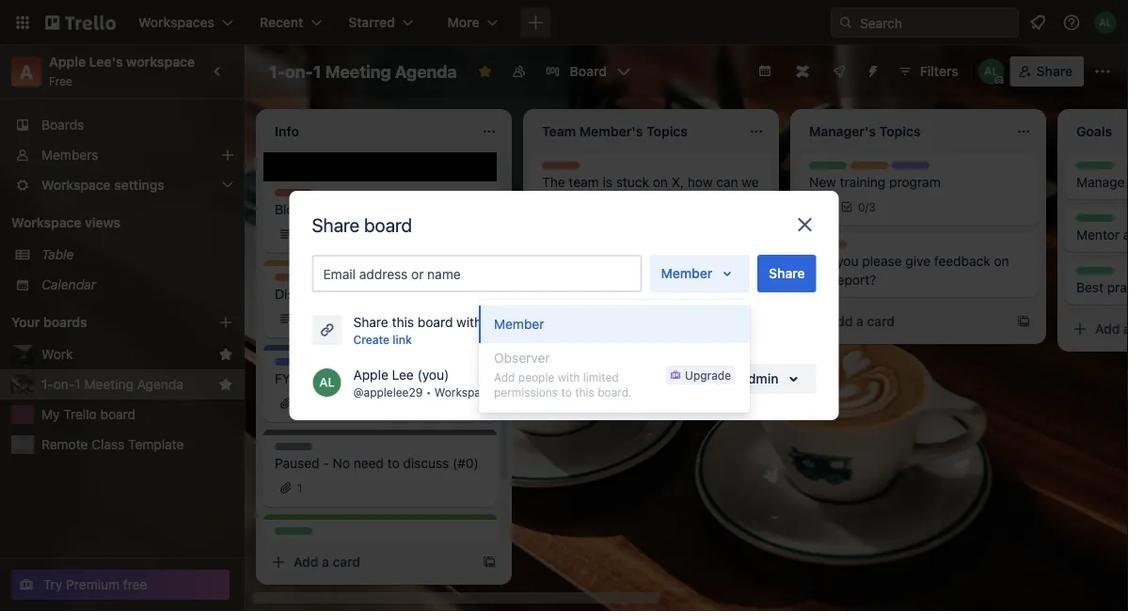 Task type: locate. For each thing, give the bounding box(es) containing it.
goal for manage 
[[1077, 163, 1101, 176]]

color: blue, title: "fyi" element
[[275, 359, 312, 373]]

color: orange, title: "discuss" element up make
[[542, 305, 585, 319]]

meeting inside 1-on-1 meeting agenda text box
[[325, 61, 391, 81]]

share button down close image
[[758, 255, 816, 293]]

Board name text field
[[260, 56, 466, 87]]

member up observer
[[494, 317, 544, 332]]

the right for
[[693, 246, 713, 262]]

to inside observer add people with limited permissions to this board.
[[561, 386, 572, 399]]

to
[[561, 386, 572, 399], [387, 456, 400, 472]]

calendar power-up image
[[757, 63, 772, 78]]

- inside blocker blocker - timely discussion (#4)
[[324, 202, 330, 217]]

1 horizontal spatial to
[[561, 386, 572, 399]]

1 vertical spatial with
[[558, 371, 580, 384]]

0 horizontal spatial link
[[393, 333, 412, 346]]

this inside observer add people with limited permissions to this board.
[[575, 386, 595, 399]]

1 horizontal spatial can
[[716, 175, 738, 190]]

apple lee (you) @applelee29 • workspace admin
[[353, 367, 529, 399]]

0 horizontal spatial card
[[333, 555, 360, 570]]

1 starred icon image from the top
[[218, 347, 233, 362]]

(#3)
[[439, 287, 465, 302]]

new training program link
[[809, 173, 1028, 192]]

0 vertical spatial can
[[716, 175, 738, 190]]

board inside share this board with a link create link
[[418, 315, 453, 330]]

color: orange, title: "discuss" element left suggested at the top left of page
[[275, 274, 317, 288]]

0 vertical spatial 1-
[[269, 61, 285, 81]]

share up create
[[353, 315, 388, 330]]

color: orange, title: "discuss" element for can you please give feedback on the report?
[[809, 241, 852, 255]]

0 vertical spatial agenda
[[395, 61, 457, 81]]

apple lee's workspace free
[[49, 54, 195, 88]]

- for blocker
[[324, 202, 330, 217]]

0 horizontal spatial workspace
[[11, 215, 81, 231]]

board.
[[598, 386, 632, 399]]

apple inside apple lee (you) @applelee29 • workspace admin
[[353, 367, 388, 383]]

0 horizontal spatial board
[[100, 407, 136, 423]]

template
[[128, 437, 184, 453]]

can inside "blocker the team is stuck on x, how can we move forward?"
[[716, 175, 738, 190]]

1 horizontal spatial this
[[575, 386, 595, 399]]

reassign
[[892, 163, 941, 176]]

1 horizontal spatial with
[[558, 371, 580, 384]]

discuss inside discuss i think we can improve velocity if we make some tooling changes.
[[542, 306, 585, 319]]

-
[[324, 202, 330, 217], [326, 287, 332, 302], [298, 371, 304, 387], [323, 456, 329, 472]]

new training program
[[809, 175, 941, 190]]

card down report?
[[867, 314, 895, 329]]

agenda up my trello board "link"
[[137, 377, 183, 392]]

create from template… image for add a card button related to new training program
[[1016, 314, 1031, 329]]

discuss for discuss
[[275, 275, 317, 288]]

on right the feedback
[[994, 254, 1009, 269]]

i've drafted my goals for the next few months. any feedback? link
[[542, 245, 760, 282]]

need
[[354, 456, 384, 472]]

1 horizontal spatial the
[[809, 272, 829, 288]]

- inside the paused paused - no need to discuss (#0)
[[323, 456, 329, 472]]

create from template… image for left add a card button
[[482, 555, 497, 570]]

1 vertical spatial meeting
[[84, 377, 134, 392]]

add board image
[[218, 315, 233, 330]]

on inside "blocker the team is stuck on x, how can we move forward?"
[[653, 175, 668, 190]]

0 vertical spatial add a card button
[[798, 307, 1009, 337]]

1 vertical spatial can
[[603, 318, 625, 333]]

member inside dropdown button
[[661, 266, 713, 281]]

search image
[[838, 15, 854, 30]]

goal inside goal manage
[[1077, 163, 1101, 176]]

starred icon image
[[218, 347, 233, 362], [218, 377, 233, 392]]

on inside discuss can you please give feedback on the report?
[[994, 254, 1009, 269]]

a inside share this board with a link create link
[[486, 315, 493, 330]]

0 vertical spatial meeting
[[325, 61, 391, 81]]

2 vertical spatial add a card
[[294, 555, 360, 570]]

board
[[570, 64, 607, 79]]

1 vertical spatial this
[[575, 386, 595, 399]]

is
[[603, 175, 613, 190]]

color: red, title: "blocker" element up the move
[[542, 162, 583, 176]]

1 horizontal spatial meeting
[[325, 61, 391, 81]]

- left timely
[[324, 202, 330, 217]]

1 vertical spatial member
[[494, 317, 544, 332]]

1
[[313, 61, 321, 81], [324, 228, 329, 241], [324, 312, 329, 326], [75, 377, 81, 392], [297, 482, 303, 495]]

1 horizontal spatial if
[[731, 318, 739, 333]]

1 horizontal spatial apple
[[353, 367, 388, 383]]

paused paused - no need to discuss (#0)
[[275, 444, 479, 472]]

- up color: black, title: "paused" 'element' at the left bottom of page
[[298, 371, 304, 387]]

automation image
[[858, 56, 884, 83]]

workspace down (you)
[[434, 386, 494, 399]]

0 vertical spatial board
[[364, 214, 412, 236]]

the inside i've drafted my goals for the next few months. any feedback?
[[693, 246, 713, 262]]

2 vertical spatial add a card button
[[263, 548, 474, 578]]

calendar
[[41, 277, 96, 293]]

1 horizontal spatial on-
[[285, 61, 313, 81]]

1 vertical spatial board
[[418, 315, 453, 330]]

with down (#3) on the left top of the page
[[457, 315, 482, 330]]

link right create
[[393, 333, 412, 346]]

share inside share this board with a link create link
[[353, 315, 388, 330]]

0 horizontal spatial with
[[457, 315, 482, 330]]

on
[[653, 175, 668, 190], [994, 254, 1009, 269]]

link
[[496, 315, 517, 330], [393, 333, 412, 346]]

1 horizontal spatial card
[[600, 378, 628, 393]]

months.
[[567, 265, 617, 280]]

new
[[809, 175, 836, 190]]

0 horizontal spatial on-
[[53, 377, 75, 392]]

color: green, title: "goal" element
[[809, 162, 847, 176], [1077, 162, 1114, 176], [1077, 215, 1114, 229], [1077, 267, 1114, 281], [275, 528, 312, 542]]

blocker inside "blocker the team is stuck on x, how can we move forward?"
[[542, 163, 583, 176]]

1 vertical spatial starred icon image
[[218, 377, 233, 392]]

1 vertical spatial create from template… image
[[482, 555, 497, 570]]

1 vertical spatial on
[[994, 254, 1009, 269]]

color: orange, title: "discuss" element
[[851, 162, 893, 176], [809, 241, 852, 255], [275, 274, 317, 288], [542, 305, 585, 319]]

people
[[518, 371, 555, 384]]

filters
[[920, 64, 959, 79]]

1 vertical spatial on-
[[53, 377, 75, 392]]

color: red, title: "blocker" element left timely
[[275, 189, 316, 203]]

/
[[865, 200, 869, 214]]

goal inside goal mentor a
[[1077, 215, 1101, 229]]

1 vertical spatial the
[[809, 272, 829, 288]]

1 horizontal spatial create from template… image
[[1016, 314, 1031, 329]]

- inside fyi fyi - discuss if interested (#6)
[[298, 371, 304, 387]]

0 vertical spatial card
[[867, 314, 895, 329]]

card down "some"
[[600, 378, 628, 393]]

- for discuss
[[326, 287, 332, 302]]

2 horizontal spatial board
[[418, 315, 453, 330]]

apple for lee
[[353, 367, 388, 383]]

0 vertical spatial color: red, title: "blocker" element
[[542, 162, 583, 176]]

0 horizontal spatial 1-
[[41, 377, 53, 392]]

1 vertical spatial add a card
[[561, 378, 628, 393]]

lee's
[[89, 54, 123, 70]]

observer
[[494, 351, 550, 366]]

goal for best prac
[[1077, 268, 1101, 281]]

1 horizontal spatial member
[[661, 266, 713, 281]]

1 horizontal spatial add a card
[[561, 378, 628, 393]]

agenda left star or unstar board image
[[395, 61, 457, 81]]

on-
[[285, 61, 313, 81], [53, 377, 75, 392]]

0 vertical spatial on
[[653, 175, 668, 190]]

0 vertical spatial with
[[457, 315, 482, 330]]

for
[[673, 246, 690, 262]]

feedback
[[934, 254, 991, 269]]

blocker
[[542, 163, 583, 176], [275, 190, 316, 203], [275, 202, 320, 217]]

the down the 'can'
[[809, 272, 829, 288]]

feedback?
[[647, 265, 710, 280]]

0 vertical spatial apple
[[49, 54, 86, 70]]

0 horizontal spatial if
[[358, 371, 366, 387]]

apple lee (applelee29) image right open information menu image
[[1094, 11, 1117, 34]]

0 vertical spatial to
[[561, 386, 572, 399]]

0 horizontal spatial 1-on-1 meeting agenda
[[41, 377, 183, 392]]

lee
[[392, 367, 414, 383]]

member inside button
[[494, 317, 544, 332]]

to inside the paused paused - no need to discuss (#0)
[[387, 456, 400, 472]]

apple up free
[[49, 54, 86, 70]]

0 horizontal spatial to
[[387, 456, 400, 472]]

(#0)
[[453, 456, 479, 472]]

color: orange, title: "discuss" element down close image
[[809, 241, 852, 255]]

goal best prac
[[1077, 268, 1128, 295]]

member down for
[[661, 266, 713, 281]]

color: red, title: "blocker" element
[[542, 162, 583, 176], [275, 189, 316, 203]]

1 horizontal spatial add a card button
[[531, 371, 742, 401]]

make
[[542, 336, 575, 352]]

to right need
[[387, 456, 400, 472]]

1 fyi from the top
[[275, 360, 292, 373]]

1 vertical spatial card
[[600, 378, 628, 393]]

share up discuss discuss - suggested topic (#3)
[[312, 214, 360, 236]]

0 horizontal spatial can
[[603, 318, 625, 333]]

goals
[[637, 246, 669, 262]]

1-on-1 meeting agenda inside text box
[[269, 61, 457, 81]]

add a card button for the team is stuck on x, how can we move forward?
[[531, 371, 742, 401]]

discuss inside fyi fyi - discuss if interested (#6)
[[307, 371, 355, 387]]

back to home image
[[45, 8, 116, 38]]

color: black, title: "paused" element
[[275, 443, 315, 457]]

discuss inside discuss can you please give feedback on the report?
[[809, 242, 852, 255]]

this down topic
[[392, 315, 414, 330]]

1 vertical spatial add a card button
[[531, 371, 742, 401]]

drafted
[[567, 246, 611, 262]]

1-on-1 meeting agenda inside button
[[41, 377, 183, 392]]

apple lee (applelee29) image left @applelee29
[[312, 368, 342, 398]]

0 horizontal spatial apple
[[49, 54, 86, 70]]

1 vertical spatial 1-on-1 meeting agenda
[[41, 377, 183, 392]]

my trello board link
[[41, 406, 233, 424]]

manage
[[1077, 175, 1125, 190]]

can up "some"
[[603, 318, 625, 333]]

apple up @applelee29
[[353, 367, 388, 383]]

share button down 0 notifications image
[[1010, 56, 1084, 87]]

discuss can you please give feedback on the report?
[[809, 242, 1009, 288]]

workspace up table
[[11, 215, 81, 231]]

apple
[[49, 54, 86, 70], [353, 367, 388, 383]]

0 horizontal spatial add a card
[[294, 555, 360, 570]]

- left no
[[323, 456, 329, 472]]

we up "some"
[[582, 318, 600, 333]]

1 horizontal spatial on
[[994, 254, 1009, 269]]

your
[[11, 315, 40, 330]]

goal goal (#1)
[[275, 529, 330, 556]]

your boards with 4 items element
[[11, 311, 190, 334]]

0 vertical spatial this
[[392, 315, 414, 330]]

apple lee (applelee29) image
[[1094, 11, 1117, 34], [312, 368, 342, 398]]

card for add a card button corresponding to the team is stuck on x, how can we move forward?
[[600, 378, 628, 393]]

workspace
[[11, 215, 81, 231], [434, 386, 494, 399]]

goal inside goal best prac
[[1077, 268, 1101, 281]]

can right how
[[716, 175, 738, 190]]

0 horizontal spatial create from template… image
[[482, 555, 497, 570]]

1 vertical spatial to
[[387, 456, 400, 472]]

0
[[858, 200, 865, 214]]

manage link
[[1077, 173, 1128, 192]]

work
[[41, 347, 73, 362]]

- inside discuss discuss - suggested topic (#3)
[[326, 287, 332, 302]]

can
[[716, 175, 738, 190], [603, 318, 625, 333]]

try
[[43, 577, 62, 593]]

my trello board
[[41, 407, 136, 423]]

1 paused from the top
[[275, 444, 315, 457]]

with inside observer add people with limited permissions to this board.
[[558, 371, 580, 384]]

create from template… image
[[1016, 314, 1031, 329], [482, 555, 497, 570]]

apple inside apple lee's workspace free
[[49, 54, 86, 70]]

if right velocity
[[731, 318, 739, 333]]

upgrade
[[685, 369, 731, 382]]

2 fyi from the top
[[275, 371, 294, 387]]

with left limited
[[558, 371, 580, 384]]

0 vertical spatial link
[[496, 315, 517, 330]]

you
[[837, 254, 859, 269]]

this down limited
[[575, 386, 595, 399]]

0 horizontal spatial agenda
[[137, 377, 183, 392]]

board inside "link"
[[100, 407, 136, 423]]

your boards
[[11, 315, 87, 330]]

0 vertical spatial member
[[661, 266, 713, 281]]

admin
[[739, 371, 779, 387]]

1 vertical spatial workspace
[[434, 386, 494, 399]]

0 horizontal spatial the
[[693, 246, 713, 262]]

1 vertical spatial if
[[358, 371, 366, 387]]

starred icon image for 1-on-1 meeting agenda
[[218, 377, 233, 392]]

1 horizontal spatial color: red, title: "blocker" element
[[542, 162, 583, 176]]

0 vertical spatial 1-on-1 meeting agenda
[[269, 61, 457, 81]]

a inside goal mentor a
[[1123, 227, 1128, 243]]

try premium free button
[[11, 570, 230, 600]]

card right (#1)
[[333, 555, 360, 570]]

on left x,
[[653, 175, 668, 190]]

member for member dropdown button
[[661, 266, 713, 281]]

board
[[364, 214, 412, 236], [418, 315, 453, 330], [100, 407, 136, 423]]

2 starred icon image from the top
[[218, 377, 233, 392]]

2 horizontal spatial add a card button
[[798, 307, 1009, 337]]

apple for lee's
[[49, 54, 86, 70]]

2 vertical spatial board
[[100, 407, 136, 423]]

add a card
[[828, 314, 895, 329], [561, 378, 628, 393], [294, 555, 360, 570]]

1 vertical spatial 1-
[[41, 377, 53, 392]]

apple lee's workspace link
[[49, 54, 195, 70]]

0 vertical spatial the
[[693, 246, 713, 262]]

observer add people with limited permissions to this board.
[[494, 351, 632, 399]]

this
[[392, 315, 414, 330], [575, 386, 595, 399]]

blocker the team is stuck on x, how can we move forward?
[[542, 163, 759, 209]]

velocity
[[681, 318, 728, 333]]

color: purple, title: "reassign" element
[[892, 162, 941, 176]]

member button
[[650, 255, 750, 293]]

1 horizontal spatial apple lee (applelee29) image
[[1094, 11, 1117, 34]]

- left suggested at the top left of page
[[326, 287, 332, 302]]

add a card button
[[798, 307, 1009, 337], [531, 371, 742, 401], [263, 548, 474, 578]]

1 vertical spatial agenda
[[137, 377, 183, 392]]

0 horizontal spatial member
[[494, 317, 544, 332]]

0 vertical spatial add a card
[[828, 314, 895, 329]]

1 horizontal spatial agenda
[[395, 61, 457, 81]]

0 vertical spatial create from template… image
[[1016, 314, 1031, 329]]

1 vertical spatial color: red, title: "blocker" element
[[275, 189, 316, 203]]

1 horizontal spatial 1-
[[269, 61, 285, 81]]

0 horizontal spatial this
[[392, 315, 414, 330]]

2 vertical spatial card
[[333, 555, 360, 570]]

1 horizontal spatial 1-on-1 meeting agenda
[[269, 61, 457, 81]]

any
[[620, 265, 643, 280]]

if left the interested
[[358, 371, 366, 387]]

link left i
[[496, 315, 517, 330]]

few
[[542, 265, 564, 280]]

to right permissions
[[561, 386, 572, 399]]

1 vertical spatial apple
[[353, 367, 388, 383]]

member
[[661, 266, 713, 281], [494, 317, 544, 332]]

create board or workspace image
[[527, 13, 545, 32]]

we right how
[[742, 175, 759, 190]]

give
[[906, 254, 931, 269]]

0 horizontal spatial meeting
[[84, 377, 134, 392]]

color: red, title: "blocker" element for blocker - timely discussion (#4)
[[275, 189, 316, 203]]

some
[[578, 336, 611, 352]]

board for my trello board
[[100, 407, 136, 423]]

0 vertical spatial if
[[731, 318, 739, 333]]

upgrade button
[[666, 366, 735, 385]]

color: orange, title: "discuss" element for discuss - suggested topic (#3)
[[275, 274, 317, 288]]

group
[[479, 300, 750, 413]]

1 horizontal spatial workspace
[[434, 386, 494, 399]]

with inside share this board with a link create link
[[457, 315, 482, 330]]

1 horizontal spatial share button
[[1010, 56, 1084, 87]]

0 horizontal spatial color: red, title: "blocker" element
[[275, 189, 316, 203]]

add a card button for new training program
[[798, 307, 1009, 337]]



Task type: vqa. For each thing, say whether or not it's contained in the screenshot.
"I'VE"
yes



Task type: describe. For each thing, give the bounding box(es) containing it.
show menu image
[[1093, 62, 1112, 81]]

my
[[615, 246, 633, 262]]

share this board with a link create link
[[353, 315, 517, 346]]

program
[[889, 175, 941, 190]]

how
[[688, 175, 713, 190]]

boards
[[41, 117, 84, 133]]

changes.
[[660, 336, 715, 352]]

trello
[[63, 407, 97, 423]]

0 vertical spatial workspace
[[11, 215, 81, 231]]

(you)
[[417, 367, 449, 383]]

topic
[[405, 287, 435, 302]]

1 inside text box
[[313, 61, 321, 81]]

- for fyi
[[298, 371, 304, 387]]

color: green, title: "goal" element for mentor a
[[1077, 215, 1114, 229]]

the inside discuss can you please give feedback on the report?
[[809, 272, 829, 288]]

power ups image
[[832, 64, 847, 79]]

0 horizontal spatial add a card button
[[263, 548, 474, 578]]

member for member button
[[494, 317, 544, 332]]

color: orange, title: "discuss" element for i think we can improve velocity if we make some tooling changes.
[[542, 305, 585, 319]]

remote class template link
[[41, 436, 233, 455]]

3
[[869, 200, 876, 214]]

with for limited
[[558, 371, 580, 384]]

interested
[[370, 371, 431, 387]]

can inside discuss i think we can improve velocity if we make some tooling changes.
[[603, 318, 625, 333]]

share left show menu icon
[[1037, 64, 1073, 79]]

1 horizontal spatial link
[[496, 315, 517, 330]]

class
[[92, 437, 125, 453]]

goal mentor a
[[1077, 215, 1128, 243]]

meeting inside 1-on-1 meeting agenda button
[[84, 377, 134, 392]]

0 / 3
[[858, 200, 876, 214]]

i've drafted my goals for the next few months. any feedback?
[[542, 246, 742, 280]]

star or unstar board image
[[478, 64, 493, 79]]

prac
[[1107, 280, 1128, 295]]

0 horizontal spatial apple lee (applelee29) image
[[312, 368, 342, 398]]

the
[[542, 175, 565, 190]]

1- inside button
[[41, 377, 53, 392]]

if inside discuss i think we can improve velocity if we make some tooling changes.
[[731, 318, 739, 333]]

group containing member
[[479, 300, 750, 413]]

we inside "blocker the team is stuck on x, how can we move forward?"
[[742, 175, 759, 190]]

best
[[1077, 280, 1104, 295]]

(#4)
[[445, 202, 471, 217]]

close image
[[794, 214, 816, 236]]

fyi - discuss if interested (#6) link
[[275, 370, 486, 389]]

workspace visible image
[[512, 64, 527, 79]]

limited
[[583, 371, 619, 384]]

add a card for left add a card button's create from template… image
[[294, 555, 360, 570]]

free
[[49, 74, 72, 88]]

blocker for blocker
[[275, 190, 316, 203]]

i think we can improve velocity if we make some tooling changes. link
[[542, 316, 760, 354]]

agenda inside 1-on-1 meeting agenda button
[[137, 377, 183, 392]]

training
[[840, 175, 886, 190]]

primary element
[[0, 0, 1128, 45]]

goal manage 
[[1077, 163, 1128, 190]]

1 inside button
[[75, 377, 81, 392]]

work button
[[41, 345, 211, 364]]

my
[[41, 407, 60, 423]]

improve
[[629, 318, 677, 333]]

mentor a link
[[1077, 226, 1128, 245]]

add inside observer add people with limited permissions to this board.
[[494, 371, 515, 384]]

the team is stuck on x, how can we move forward? link
[[542, 173, 760, 211]]

agenda inside 1-on-1 meeting agenda text box
[[395, 61, 457, 81]]

please
[[862, 254, 902, 269]]

discussion
[[377, 202, 441, 217]]

1-on-1 meeting agenda button
[[41, 375, 211, 394]]

board for share this board with a link create link
[[418, 315, 453, 330]]

goal for goal (#1)
[[275, 529, 299, 542]]

discuss reassign
[[851, 163, 941, 176]]

color: orange, title: "discuss" element up 3
[[851, 162, 893, 176]]

members link
[[0, 140, 245, 170]]

permissions
[[494, 386, 558, 399]]

create from template… image
[[749, 378, 764, 393]]

if inside fyi fyi - discuss if interested (#6)
[[358, 371, 366, 387]]

starred icon image for work
[[218, 347, 233, 362]]

workspace inside apple lee (you) @applelee29 • workspace admin
[[434, 386, 494, 399]]

this inside share this board with a link create link
[[392, 315, 414, 330]]

Search field
[[854, 8, 1018, 37]]

workspace views
[[11, 215, 121, 231]]

admin
[[497, 386, 529, 399]]

calendar link
[[41, 276, 233, 295]]

0 vertical spatial apple lee (applelee29) image
[[1094, 11, 1117, 34]]

premium
[[66, 577, 120, 593]]

0 notifications image
[[1027, 11, 1049, 34]]

0 vertical spatial share button
[[1010, 56, 1084, 87]]

boards link
[[0, 110, 245, 140]]

remote
[[41, 437, 88, 453]]

boards
[[43, 315, 87, 330]]

discuss for i
[[542, 306, 585, 319]]

1- inside text box
[[269, 61, 285, 81]]

discuss for reassign
[[851, 163, 893, 176]]

x,
[[672, 175, 684, 190]]

- for paused
[[323, 456, 329, 472]]

add a card for create from template… icon
[[561, 378, 628, 393]]

views
[[85, 215, 121, 231]]

discuss - suggested topic (#3) link
[[275, 285, 486, 304]]

Email address or name text field
[[323, 261, 638, 287]]

card for left add a card button
[[333, 555, 360, 570]]

fyi fyi - discuss if interested (#6)
[[275, 360, 461, 387]]

apple lee (applelee29) image
[[978, 58, 1005, 85]]

board button
[[538, 56, 639, 87]]

we right velocity
[[743, 318, 760, 333]]

on- inside 1-on-1 meeting agenda button
[[53, 377, 75, 392]]

next
[[716, 246, 742, 262]]

filters button
[[892, 56, 964, 87]]

suggested
[[335, 287, 401, 302]]

(#1)
[[306, 541, 330, 556]]

color: red, title: "blocker" element for the team is stuck on x, how can we move forward?
[[542, 162, 583, 176]]

1 vertical spatial link
[[393, 333, 412, 346]]

goal (#1) link
[[275, 539, 486, 558]]

a link
[[11, 56, 41, 87]]

table
[[41, 247, 74, 263]]

open information menu image
[[1062, 13, 1081, 32]]

discuss
[[403, 456, 449, 472]]

discuss for can
[[809, 242, 852, 255]]

1 horizontal spatial board
[[364, 214, 412, 236]]

blocker blocker - timely discussion (#4)
[[275, 190, 471, 217]]

with for a
[[457, 315, 482, 330]]

discuss i think we can improve velocity if we make some tooling changes.
[[542, 306, 760, 352]]

blocker for the
[[542, 163, 583, 176]]

color: green, title: "goal" element for goal (#1)
[[275, 528, 312, 542]]

admin button
[[728, 364, 816, 394]]

goal for mentor a
[[1077, 215, 1101, 229]]

share left the 'can'
[[769, 266, 805, 281]]

member button
[[479, 306, 750, 343]]

create link button
[[353, 330, 412, 349]]

on- inside 1-on-1 meeting agenda text box
[[285, 61, 313, 81]]

no
[[333, 456, 350, 472]]

remote class template
[[41, 437, 184, 453]]

2 paused from the top
[[275, 456, 320, 472]]

color: green, title: "goal" element for manage 
[[1077, 162, 1114, 176]]

color: green, title: "goal" element for best prac
[[1077, 267, 1114, 281]]

2 horizontal spatial add a card
[[828, 314, 895, 329]]

blocker - timely discussion (#4) link
[[275, 201, 486, 219]]

forward?
[[578, 193, 632, 209]]

(#6)
[[434, 371, 461, 387]]

0 horizontal spatial share button
[[758, 255, 816, 293]]

table link
[[41, 246, 233, 264]]

@applelee29
[[353, 386, 423, 399]]

discuss discuss - suggested topic (#3)
[[275, 275, 465, 302]]

create
[[353, 333, 390, 346]]



